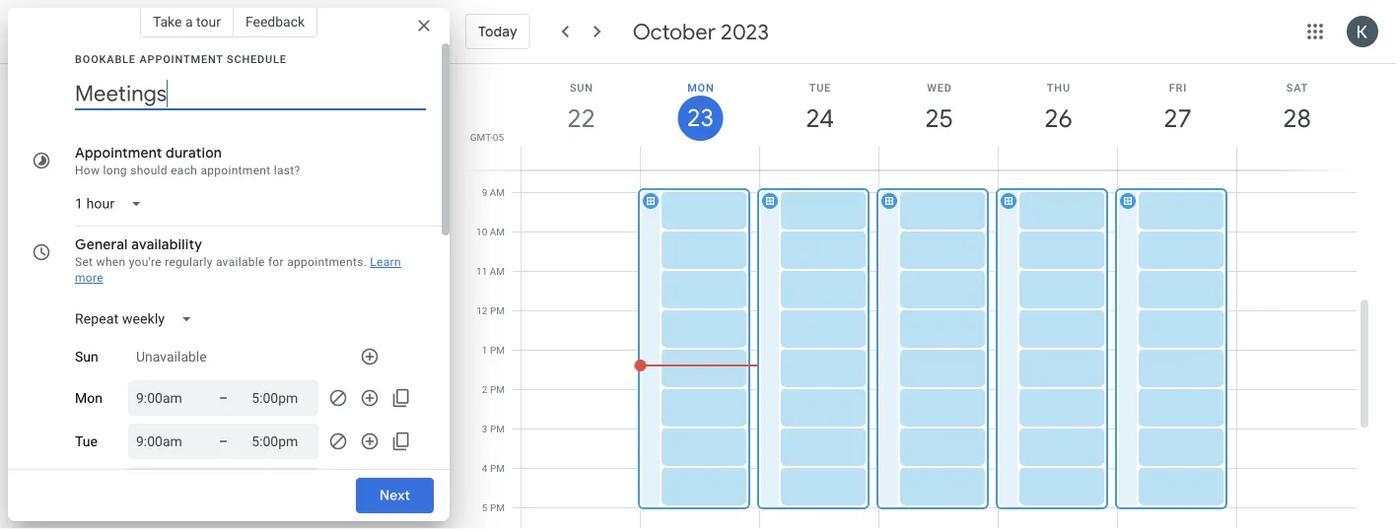 Task type: describe. For each thing, give the bounding box(es) containing it.
learn more link
[[75, 255, 401, 285]]

22
[[566, 102, 594, 135]]

10
[[476, 226, 487, 238]]

05
[[493, 131, 504, 143]]

appointment duration how long should each appointment last?
[[75, 144, 300, 178]]

pm for 5 pm
[[490, 502, 505, 514]]

mon for mon
[[75, 390, 103, 407]]

bookable
[[75, 53, 136, 65]]

monday, october 23, today element
[[678, 96, 723, 141]]

fri
[[1169, 81, 1188, 94]]

each
[[171, 164, 197, 178]]

tuesday, october 24 element
[[797, 96, 843, 141]]

Add title text field
[[75, 79, 426, 108]]

pm for 4 pm
[[490, 463, 505, 475]]

11 am
[[476, 266, 505, 278]]

wednesday, october 25 element
[[917, 96, 962, 141]]

2023
[[721, 18, 769, 45]]

long
[[103, 164, 127, 178]]

tue for tue
[[75, 434, 97, 450]]

Start time on Mondays text field
[[136, 387, 195, 410]]

4 pm
[[482, 463, 505, 475]]

tour
[[196, 13, 221, 30]]

sun 22
[[566, 81, 594, 135]]

– for mon
[[219, 390, 228, 406]]

thu 26
[[1043, 81, 1072, 135]]

october 2023
[[633, 18, 769, 45]]

general
[[75, 236, 128, 253]]

23
[[686, 103, 713, 134]]

sun for sun
[[75, 349, 98, 365]]

set
[[75, 255, 93, 269]]

you're
[[129, 255, 162, 269]]

bookable appointment schedule
[[75, 53, 287, 65]]

take
[[153, 13, 182, 30]]

9
[[482, 187, 487, 199]]

feedback
[[245, 13, 305, 30]]

friday, october 27 element
[[1155, 96, 1201, 141]]

9 am
[[482, 187, 505, 199]]

am for 9 am
[[490, 187, 505, 199]]

27
[[1163, 102, 1191, 135]]

unavailable
[[136, 349, 207, 365]]

next
[[380, 487, 410, 505]]

should
[[130, 164, 168, 178]]

22 column header
[[521, 64, 641, 170]]

learn
[[370, 255, 401, 269]]

pm for 12 pm
[[490, 305, 505, 317]]

gmt-
[[470, 131, 493, 143]]

10 am
[[476, 226, 505, 238]]

a
[[185, 13, 193, 30]]

more
[[75, 271, 103, 285]]

2 pm
[[482, 384, 505, 396]]

pm for 1 pm
[[490, 345, 505, 357]]

26 column header
[[998, 64, 1118, 170]]

saturday, october 28 element
[[1275, 96, 1320, 141]]

feedback button
[[234, 6, 318, 37]]

wed 25
[[924, 81, 952, 135]]

when
[[96, 255, 126, 269]]

mon for mon 23
[[688, 81, 715, 94]]

– for tue
[[219, 433, 228, 450]]

1 pm
[[482, 345, 505, 357]]

mon 23
[[686, 81, 715, 134]]

pm for 2 pm
[[490, 384, 505, 396]]



Task type: vqa. For each thing, say whether or not it's contained in the screenshot.
30 for November 30 Element at the top of page
no



Task type: locate. For each thing, give the bounding box(es) containing it.
End time on Tuesdays text field
[[252, 430, 311, 454]]

mon left start time on mondays text field on the left
[[75, 390, 103, 407]]

tue for tue 24
[[809, 81, 832, 94]]

pm right 3
[[490, 424, 505, 435]]

24
[[805, 102, 833, 135]]

learn more
[[75, 255, 401, 285]]

am for 11 am
[[490, 266, 505, 278]]

4
[[482, 463, 488, 475]]

3 am from the top
[[490, 266, 505, 278]]

tue 24
[[805, 81, 833, 135]]

pm
[[490, 305, 505, 317], [490, 345, 505, 357], [490, 384, 505, 396], [490, 424, 505, 435], [490, 463, 505, 475], [490, 502, 505, 514]]

pm for 3 pm
[[490, 424, 505, 435]]

how
[[75, 164, 100, 178]]

appointment
[[139, 53, 223, 65]]

mon inside mon 23
[[688, 81, 715, 94]]

pm right 1
[[490, 345, 505, 357]]

6 pm from the top
[[490, 502, 505, 514]]

appointments.
[[287, 255, 367, 269]]

duration
[[166, 144, 222, 162]]

1
[[482, 345, 488, 357]]

28 column header
[[1237, 64, 1357, 170]]

26
[[1043, 102, 1072, 135]]

12 pm
[[477, 305, 505, 317]]

24 column header
[[759, 64, 880, 170]]

1 vertical spatial am
[[490, 226, 505, 238]]

sun
[[570, 81, 594, 94], [75, 349, 98, 365]]

1 vertical spatial tue
[[75, 434, 97, 450]]

–
[[219, 390, 228, 406], [219, 433, 228, 450]]

sunday, october 22 element
[[559, 96, 604, 141]]

tue
[[809, 81, 832, 94], [75, 434, 97, 450]]

11
[[476, 266, 487, 278]]

0 vertical spatial –
[[219, 390, 228, 406]]

1 horizontal spatial tue
[[809, 81, 832, 94]]

3
[[482, 424, 488, 435]]

27 column header
[[1117, 64, 1238, 170]]

am right '10' at the left of page
[[490, 226, 505, 238]]

25 column header
[[879, 64, 999, 170]]

– right start time on tuesdays text box
[[219, 433, 228, 450]]

23 column header
[[640, 64, 760, 170]]

october
[[633, 18, 716, 45]]

am
[[490, 187, 505, 199], [490, 226, 505, 238], [490, 266, 505, 278]]

pm right 5
[[490, 502, 505, 514]]

gmt-05
[[470, 131, 504, 143]]

appointment
[[201, 164, 271, 178]]

take a tour button
[[140, 6, 234, 37]]

28
[[1282, 102, 1310, 135]]

0 vertical spatial mon
[[688, 81, 715, 94]]

thursday, october 26 element
[[1036, 96, 1081, 141]]

available
[[216, 255, 265, 269]]

1 vertical spatial –
[[219, 433, 228, 450]]

mon
[[688, 81, 715, 94], [75, 390, 103, 407]]

sun inside sun 22
[[570, 81, 594, 94]]

general availability
[[75, 236, 202, 253]]

last?
[[274, 164, 300, 178]]

1 horizontal spatial mon
[[688, 81, 715, 94]]

am right 9
[[490, 187, 505, 199]]

schedule
[[227, 53, 287, 65]]

2 am from the top
[[490, 226, 505, 238]]

– left the end time on mondays text field
[[219, 390, 228, 406]]

tue up tuesday, october 24 element
[[809, 81, 832, 94]]

0 vertical spatial sun
[[570, 81, 594, 94]]

today
[[478, 23, 517, 40]]

sun down more
[[75, 349, 98, 365]]

sat
[[1287, 81, 1309, 94]]

sun for sun 22
[[570, 81, 594, 94]]

pm right the 12
[[490, 305, 505, 317]]

4 pm from the top
[[490, 424, 505, 435]]

0 horizontal spatial sun
[[75, 349, 98, 365]]

mon up 23
[[688, 81, 715, 94]]

sat 28
[[1282, 81, 1310, 135]]

5 pm from the top
[[490, 463, 505, 475]]

0 vertical spatial tue
[[809, 81, 832, 94]]

tue left start time on tuesdays text box
[[75, 434, 97, 450]]

am for 10 am
[[490, 226, 505, 238]]

5
[[482, 502, 488, 514]]

for
[[268, 255, 284, 269]]

tue inside tue 24
[[809, 81, 832, 94]]

End time on Mondays text field
[[252, 387, 311, 410]]

3 pm
[[482, 424, 505, 435]]

None field
[[67, 186, 158, 222], [67, 302, 208, 337], [67, 186, 158, 222], [67, 302, 208, 337]]

0 vertical spatial am
[[490, 187, 505, 199]]

1 pm from the top
[[490, 305, 505, 317]]

am right 11
[[490, 266, 505, 278]]

set when you're regularly available for appointments.
[[75, 255, 367, 269]]

2 pm from the top
[[490, 345, 505, 357]]

2
[[482, 384, 488, 396]]

grid
[[458, 64, 1373, 530]]

1 am from the top
[[490, 187, 505, 199]]

today button
[[466, 8, 530, 55]]

1 – from the top
[[219, 390, 228, 406]]

1 horizontal spatial sun
[[570, 81, 594, 94]]

wed
[[927, 81, 952, 94]]

take a tour
[[153, 13, 221, 30]]

1 vertical spatial sun
[[75, 349, 98, 365]]

12
[[477, 305, 488, 317]]

pm right 2
[[490, 384, 505, 396]]

5 pm
[[482, 502, 505, 514]]

next button
[[356, 472, 434, 520]]

regularly
[[165, 255, 213, 269]]

2 vertical spatial am
[[490, 266, 505, 278]]

3 pm from the top
[[490, 384, 505, 396]]

fri 27
[[1163, 81, 1191, 135]]

thu
[[1047, 81, 1071, 94]]

sun up the 'sunday, october 22' element
[[570, 81, 594, 94]]

appointment
[[75, 144, 162, 162]]

0 horizontal spatial mon
[[75, 390, 103, 407]]

0 horizontal spatial tue
[[75, 434, 97, 450]]

availability
[[131, 236, 202, 253]]

1 vertical spatial mon
[[75, 390, 103, 407]]

pm right 4
[[490, 463, 505, 475]]

Start time on Tuesdays text field
[[136, 430, 195, 454]]

2 – from the top
[[219, 433, 228, 450]]

grid containing 22
[[458, 64, 1373, 530]]

25
[[924, 102, 952, 135]]



